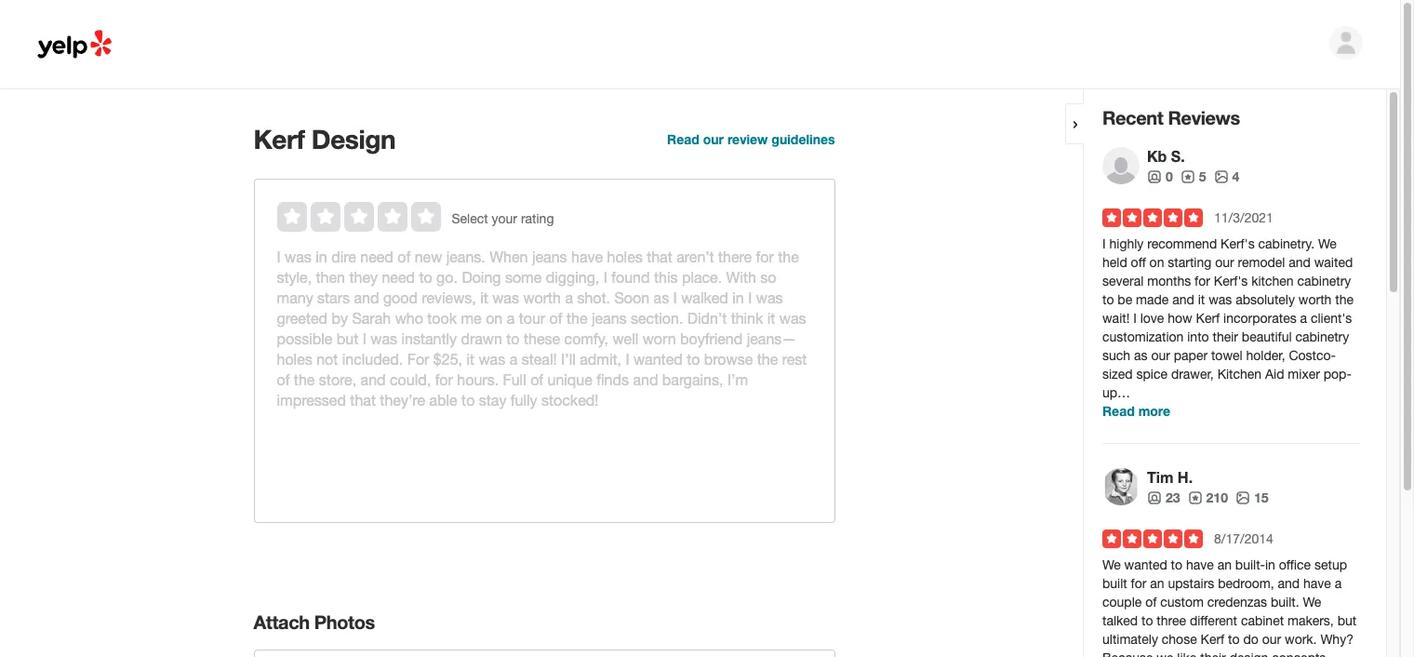Task type: locate. For each thing, give the bounding box(es) containing it.
was
[[1209, 292, 1233, 307]]

our right the do
[[1263, 632, 1282, 647]]

an
[[1218, 558, 1232, 572], [1151, 576, 1165, 591]]

reviews element
[[1181, 168, 1207, 186], [1188, 489, 1229, 507]]

1 5 star rating image from the top
[[1103, 208, 1204, 227]]

0 horizontal spatial a
[[1301, 311, 1308, 326]]

0 vertical spatial photos element
[[1214, 168, 1240, 186]]

highly
[[1110, 236, 1144, 251]]

i up held at the right top
[[1103, 236, 1106, 251]]

s.
[[1172, 147, 1185, 165]]

we inside i highly recommend kerf's cabinetry. we held off on starting our remodel and waited several months for kerf's kitchen cabinetry to be made and it was absolutely worth the wait! i love how kerf incorporates a client's customization into their beautiful cabinetry such as our paper towel holder, costco- sized spice drawer, kitchen aid mixer pop- up… read more
[[1319, 236, 1337, 251]]

1 vertical spatial kerf
[[1197, 311, 1220, 326]]

1 horizontal spatial a
[[1335, 576, 1342, 591]]

0 vertical spatial 5 star rating image
[[1103, 208, 1204, 227]]

2 vertical spatial and
[[1278, 576, 1300, 591]]

upstairs
[[1169, 576, 1215, 591]]

photos element containing 4
[[1214, 168, 1240, 186]]

1 vertical spatial friends element
[[1148, 489, 1181, 507]]

and
[[1289, 255, 1311, 270], [1173, 292, 1195, 307], [1278, 576, 1300, 591]]

0 horizontal spatial i
[[1103, 236, 1106, 251]]

0 vertical spatial reviews element
[[1181, 168, 1207, 186]]

like
[[1178, 651, 1197, 657]]

friends element down kb
[[1148, 168, 1174, 186]]

1 horizontal spatial an
[[1218, 558, 1232, 572]]

0
[[1166, 168, 1174, 184]]

reviews element down "h."
[[1188, 489, 1229, 507]]

a inside i highly recommend kerf's cabinetry. we held off on starting our remodel and waited several months for kerf's kitchen cabinetry to be made and it was absolutely worth the wait! i love how kerf incorporates a client's customization into their beautiful cabinetry such as our paper towel holder, costco- sized spice drawer, kitchen aid mixer pop- up… read more
[[1301, 311, 1308, 326]]

your
[[492, 211, 518, 226]]

0 vertical spatial a
[[1301, 311, 1308, 326]]

1 16 friends v2 image from the top
[[1148, 169, 1163, 184]]

recent
[[1103, 106, 1164, 128]]

friends element
[[1148, 168, 1174, 186], [1148, 489, 1181, 507]]

built.
[[1271, 595, 1300, 610]]

1 vertical spatial for
[[1131, 576, 1147, 591]]

different
[[1190, 613, 1238, 628]]

wait!
[[1103, 311, 1130, 326]]

2 vertical spatial kerf
[[1201, 632, 1225, 647]]

starting
[[1168, 255, 1212, 270]]

read down the up…
[[1103, 403, 1135, 419]]

cabinetry down client's
[[1296, 329, 1350, 344]]

5 star rating image up highly at the right of the page
[[1103, 208, 1204, 227]]

of
[[1146, 595, 1157, 610]]

0 vertical spatial have
[[1187, 558, 1214, 572]]

0 vertical spatial 16 photos v2 image
[[1214, 169, 1229, 184]]

have
[[1187, 558, 1214, 572], [1304, 576, 1332, 591]]

design
[[312, 124, 396, 155]]

1 vertical spatial 5 star rating image
[[1103, 530, 1204, 548]]

tim h.
[[1148, 468, 1193, 486]]

and left it
[[1173, 292, 1195, 307]]

1 vertical spatial photos element
[[1236, 489, 1269, 507]]

None text field
[[277, 247, 812, 267]]

h.
[[1178, 468, 1193, 486]]

friends element down tim
[[1148, 489, 1181, 507]]

16 friends v2 image for kb s.
[[1148, 169, 1163, 184]]

reviews element containing 5
[[1181, 168, 1207, 186]]

we up waited
[[1319, 236, 1337, 251]]

our
[[703, 131, 724, 147], [1216, 255, 1235, 270], [1152, 348, 1171, 363], [1263, 632, 1282, 647]]

friends element containing 0
[[1148, 168, 1174, 186]]

read
[[667, 131, 700, 147], [1103, 403, 1135, 419]]

rating
[[521, 211, 554, 226]]

cabinetry.
[[1259, 236, 1315, 251]]

16 friends v2 image left "23"
[[1148, 490, 1163, 505]]

i highly recommend kerf's cabinetry. we held off on starting our remodel and waited several months for kerf's kitchen cabinetry to be made and it was absolutely worth the wait! i love how kerf incorporates a client's customization into their beautiful cabinetry such as our paper towel holder, costco- sized spice drawer, kitchen aid mixer pop- up… read more
[[1103, 236, 1354, 419]]

16 photos v2 image left 4
[[1214, 169, 1229, 184]]

a down setup
[[1335, 576, 1342, 591]]

0 vertical spatial an
[[1218, 558, 1232, 572]]

1 vertical spatial a
[[1335, 576, 1342, 591]]

their
[[1213, 329, 1239, 344], [1201, 651, 1227, 657]]

photos element containing 15
[[1236, 489, 1269, 507]]

1 vertical spatial their
[[1201, 651, 1227, 657]]

recent reviews
[[1103, 106, 1240, 128]]

0 horizontal spatial for
[[1131, 576, 1147, 591]]

read inside i highly recommend kerf's cabinetry. we held off on starting our remodel and waited several months for kerf's kitchen cabinetry to be made and it was absolutely worth the wait! i love how kerf incorporates a client's customization into their beautiful cabinetry such as our paper towel holder, costco- sized spice drawer, kitchen aid mixer pop- up… read more
[[1103, 403, 1135, 419]]

1 horizontal spatial for
[[1195, 274, 1211, 289]]

how
[[1168, 311, 1193, 326]]

5 star rating image up the "wanted"
[[1103, 530, 1204, 548]]

and up built.
[[1278, 576, 1300, 591]]

kerf's
[[1221, 236, 1255, 251], [1214, 274, 1249, 289]]

our right as
[[1152, 348, 1171, 363]]

2 16 friends v2 image from the top
[[1148, 490, 1163, 505]]

0 vertical spatial for
[[1195, 274, 1211, 289]]

0 vertical spatial their
[[1213, 329, 1239, 344]]

setup
[[1315, 558, 1348, 572]]

absolutely
[[1236, 292, 1296, 307]]

have up upstairs in the right of the page
[[1187, 558, 1214, 572]]

16 photos v2 image left the 15
[[1236, 490, 1251, 505]]

holder,
[[1247, 348, 1286, 363]]

ultimately
[[1103, 632, 1159, 647]]

None radio
[[277, 202, 307, 232], [344, 202, 374, 232], [377, 202, 407, 232], [411, 202, 441, 232], [277, 202, 307, 232], [344, 202, 374, 232], [377, 202, 407, 232], [411, 202, 441, 232]]

reviews element right 0
[[1181, 168, 1207, 186]]

an left built-
[[1218, 558, 1232, 572]]

1 friends element from the top
[[1148, 168, 1174, 186]]

0 horizontal spatial read
[[667, 131, 700, 147]]

a
[[1301, 311, 1308, 326], [1335, 576, 1342, 591]]

23
[[1166, 490, 1181, 505]]

16 photos v2 image for tim h.
[[1236, 490, 1251, 505]]

kerf design link
[[254, 123, 623, 156]]

we up built
[[1103, 558, 1121, 572]]

beautiful
[[1242, 329, 1292, 344]]

an up of at the right of page
[[1151, 576, 1165, 591]]

kb s.
[[1148, 147, 1185, 165]]

photos element right 5
[[1214, 168, 1240, 186]]

0 vertical spatial cabinetry
[[1298, 274, 1352, 289]]

off
[[1131, 255, 1146, 270]]

we
[[1319, 236, 1337, 251], [1103, 558, 1121, 572], [1304, 595, 1322, 610]]

2 friends element from the top
[[1148, 489, 1181, 507]]

1 horizontal spatial read
[[1103, 403, 1135, 419]]

recommend
[[1148, 236, 1218, 251]]

5 star rating image
[[1103, 208, 1204, 227], [1103, 530, 1204, 548]]

16 photos v2 image
[[1214, 169, 1229, 184], [1236, 490, 1251, 505]]

1 horizontal spatial i
[[1134, 311, 1137, 326]]

1 horizontal spatial 16 photos v2 image
[[1236, 490, 1251, 505]]

kerf down 'different' at the right bottom
[[1201, 632, 1225, 647]]

and down cabinetry.
[[1289, 255, 1311, 270]]

1 vertical spatial read
[[1103, 403, 1135, 419]]

1 vertical spatial i
[[1134, 311, 1137, 326]]

1 vertical spatial an
[[1151, 576, 1165, 591]]

i
[[1103, 236, 1106, 251], [1134, 311, 1137, 326]]

guidelines
[[772, 131, 835, 147]]

0 horizontal spatial 16 photos v2 image
[[1214, 169, 1229, 184]]

2 5 star rating image from the top
[[1103, 530, 1204, 548]]

their up towel
[[1213, 329, 1239, 344]]

towel
[[1212, 348, 1243, 363]]

a down worth
[[1301, 311, 1308, 326]]

to
[[1103, 292, 1115, 307], [1171, 558, 1183, 572], [1142, 613, 1154, 628], [1229, 632, 1240, 647]]

to up upstairs in the right of the page
[[1171, 558, 1183, 572]]

into
[[1188, 329, 1210, 344]]

1 vertical spatial kerf's
[[1214, 274, 1249, 289]]

0 horizontal spatial an
[[1151, 576, 1165, 591]]

their right 'like'
[[1201, 651, 1227, 657]]

0 vertical spatial i
[[1103, 236, 1106, 251]]

close sidebar icon image
[[1069, 117, 1083, 132], [1069, 117, 1083, 132]]

16 friends v2 image
[[1148, 169, 1163, 184], [1148, 490, 1163, 505]]

several
[[1103, 274, 1144, 289]]

talked
[[1103, 613, 1138, 628]]

customization
[[1103, 329, 1184, 344]]

1 vertical spatial reviews element
[[1188, 489, 1229, 507]]

1 vertical spatial 16 friends v2 image
[[1148, 490, 1163, 505]]

0 vertical spatial read
[[667, 131, 700, 147]]

cabinetry up worth
[[1298, 274, 1352, 289]]

kerf's up was on the right of the page
[[1214, 274, 1249, 289]]

kerf's down 11/3/2021
[[1221, 236, 1255, 251]]

photos element
[[1214, 168, 1240, 186], [1236, 489, 1269, 507]]

remodel
[[1238, 255, 1286, 270]]

1 vertical spatial cabinetry
[[1296, 329, 1350, 344]]

to left be
[[1103, 292, 1115, 307]]

0 vertical spatial we
[[1319, 236, 1337, 251]]

for up it
[[1195, 274, 1211, 289]]

0 vertical spatial friends element
[[1148, 168, 1174, 186]]

for
[[1195, 274, 1211, 289], [1131, 576, 1147, 591]]

we up makers,
[[1304, 595, 1322, 610]]

16 photos v2 image for kb s.
[[1214, 169, 1229, 184]]

friends element containing 23
[[1148, 489, 1181, 507]]

1 vertical spatial 16 photos v2 image
[[1236, 490, 1251, 505]]

2 vertical spatial we
[[1304, 595, 1322, 610]]

the
[[1336, 292, 1354, 307]]

a inside we wanted to have an built-in office setup built for an upstairs bedroom, and have a couple of custom credenzas built. we talked to three different cabinet makers, but ultimately chose kerf to do our work. why? because we like their design conc
[[1335, 576, 1342, 591]]

1 horizontal spatial have
[[1304, 576, 1332, 591]]

i left the "love"
[[1134, 311, 1137, 326]]

reviews element for tim h.
[[1188, 489, 1229, 507]]

kerf down it
[[1197, 311, 1220, 326]]

reviews element containing 210
[[1188, 489, 1229, 507]]

select
[[452, 211, 488, 226]]

incorporates
[[1224, 311, 1297, 326]]

in
[[1266, 558, 1276, 572]]

0 vertical spatial 16 friends v2 image
[[1148, 169, 1163, 184]]

credenzas
[[1208, 595, 1268, 610]]

for down the "wanted"
[[1131, 576, 1147, 591]]

kitchen
[[1252, 274, 1294, 289]]

be
[[1118, 292, 1133, 307]]

nolan p. image
[[1330, 26, 1364, 60]]

None radio
[[310, 202, 340, 232]]

do
[[1244, 632, 1259, 647]]

have down setup
[[1304, 576, 1332, 591]]

worth
[[1299, 292, 1332, 307]]

couple
[[1103, 595, 1142, 610]]

kerf left design
[[254, 124, 305, 155]]

5 star rating image for kb
[[1103, 208, 1204, 227]]

read left review at the top of the page
[[667, 131, 700, 147]]

16 friends v2 image left 0
[[1148, 169, 1163, 184]]

photos element right 210
[[1236, 489, 1269, 507]]

5 star rating image for tim
[[1103, 530, 1204, 548]]

cabinet
[[1242, 613, 1285, 628]]

kerf design
[[254, 124, 396, 155]]

reviews element for kb s.
[[1181, 168, 1207, 186]]



Task type: describe. For each thing, give the bounding box(es) containing it.
and inside we wanted to have an built-in office setup built for an upstairs bedroom, and have a couple of custom credenzas built. we talked to three different cabinet makers, but ultimately chose kerf to do our work. why? because we like their design conc
[[1278, 576, 1300, 591]]

11/3/2021
[[1215, 210, 1274, 225]]

client's
[[1311, 311, 1353, 326]]

reviews
[[1169, 106, 1240, 128]]

4
[[1233, 168, 1240, 184]]

8/17/2014
[[1215, 531, 1274, 546]]

1 vertical spatial and
[[1173, 292, 1195, 307]]

makers,
[[1288, 613, 1335, 628]]

attach photos
[[254, 611, 375, 633]]

photo of tim h. image
[[1103, 468, 1140, 505]]

read our review guidelines link
[[667, 131, 835, 147]]

love
[[1141, 311, 1165, 326]]

1 vertical spatial we
[[1103, 558, 1121, 572]]

attach
[[254, 611, 310, 633]]

16 review v2 image
[[1188, 490, 1203, 505]]

built
[[1103, 576, 1128, 591]]

design
[[1230, 651, 1269, 657]]

office
[[1280, 558, 1312, 572]]

held
[[1103, 255, 1128, 270]]

up…
[[1103, 385, 1131, 400]]

review
[[728, 131, 768, 147]]

pop-
[[1324, 367, 1352, 382]]

custom
[[1161, 595, 1204, 610]]

sized
[[1103, 367, 1133, 382]]

we wanted to have an built-in office setup built for an upstairs bedroom, and have a couple of custom credenzas built. we talked to three different cabinet makers, but ultimately chose kerf to do our work. why? because we like their design conc
[[1103, 558, 1357, 657]]

photo of kb s. image
[[1103, 147, 1140, 184]]

friends element for tim
[[1148, 489, 1181, 507]]

0 vertical spatial kerf's
[[1221, 236, 1255, 251]]

15
[[1255, 490, 1269, 505]]

for inside we wanted to have an built-in office setup built for an upstairs bedroom, and have a couple of custom credenzas built. we talked to three different cabinet makers, but ultimately chose kerf to do our work. why? because we like their design conc
[[1131, 576, 1147, 591]]

we
[[1157, 651, 1174, 657]]

to left the do
[[1229, 632, 1240, 647]]

210
[[1207, 490, 1229, 505]]

as
[[1135, 348, 1148, 363]]

because
[[1103, 651, 1154, 657]]

to down of at the right of page
[[1142, 613, 1154, 628]]

spice
[[1137, 367, 1168, 382]]

paper
[[1174, 348, 1208, 363]]

such
[[1103, 348, 1131, 363]]

made
[[1137, 292, 1169, 307]]

it
[[1199, 292, 1206, 307]]

photos element for kb s.
[[1214, 168, 1240, 186]]

kitchen
[[1218, 367, 1262, 382]]

1 vertical spatial have
[[1304, 576, 1332, 591]]

kb
[[1148, 147, 1168, 165]]

more
[[1139, 403, 1171, 419]]

5
[[1200, 168, 1207, 184]]

work.
[[1285, 632, 1318, 647]]

16 review v2 image
[[1181, 169, 1196, 184]]

0 vertical spatial and
[[1289, 255, 1311, 270]]

mixer
[[1289, 367, 1321, 382]]

0 vertical spatial kerf
[[254, 124, 305, 155]]

select your rating
[[452, 211, 554, 226]]

on
[[1150, 255, 1165, 270]]

read our review guidelines
[[667, 131, 835, 147]]

why?
[[1321, 632, 1354, 647]]

months
[[1148, 274, 1192, 289]]

aid
[[1266, 367, 1285, 382]]

rating element
[[277, 202, 441, 232]]

friends element for kb
[[1148, 168, 1174, 186]]

built-
[[1236, 558, 1266, 572]]

photos
[[314, 611, 375, 633]]

chose
[[1162, 632, 1198, 647]]

our inside we wanted to have an built-in office setup built for an upstairs bedroom, and have a couple of custom credenzas built. we talked to three different cabinet makers, but ultimately chose kerf to do our work. why? because we like their design conc
[[1263, 632, 1282, 647]]

three
[[1157, 613, 1187, 628]]

our left review at the top of the page
[[703, 131, 724, 147]]

photos element for tim h.
[[1236, 489, 1269, 507]]

their inside we wanted to have an built-in office setup built for an upstairs bedroom, and have a couple of custom credenzas built. we talked to three different cabinet makers, but ultimately chose kerf to do our work. why? because we like their design conc
[[1201, 651, 1227, 657]]

our right starting
[[1216, 255, 1235, 270]]

bedroom,
[[1219, 576, 1275, 591]]

drawer,
[[1172, 367, 1214, 382]]

wanted
[[1125, 558, 1168, 572]]

to inside i highly recommend kerf's cabinetry. we held off on starting our remodel and waited several months for kerf's kitchen cabinetry to be made and it was absolutely worth the wait! i love how kerf incorporates a client's customization into their beautiful cabinetry such as our paper towel holder, costco- sized spice drawer, kitchen aid mixer pop- up… read more
[[1103, 292, 1115, 307]]

read more button
[[1103, 402, 1171, 421]]

waited
[[1315, 255, 1354, 270]]

0 horizontal spatial have
[[1187, 558, 1214, 572]]

for inside i highly recommend kerf's cabinetry. we held off on starting our remodel and waited several months for kerf's kitchen cabinetry to be made and it was absolutely worth the wait! i love how kerf incorporates a client's customization into their beautiful cabinetry such as our paper towel holder, costco- sized spice drawer, kitchen aid mixer pop- up… read more
[[1195, 274, 1211, 289]]

kerf inside i highly recommend kerf's cabinetry. we held off on starting our remodel and waited several months for kerf's kitchen cabinetry to be made and it was absolutely worth the wait! i love how kerf incorporates a client's customization into their beautiful cabinetry such as our paper towel holder, costco- sized spice drawer, kitchen aid mixer pop- up… read more
[[1197, 311, 1220, 326]]

16 friends v2 image for tim h.
[[1148, 490, 1163, 505]]

costco-
[[1290, 348, 1337, 363]]

tim
[[1148, 468, 1174, 486]]

their inside i highly recommend kerf's cabinetry. we held off on starting our remodel and waited several months for kerf's kitchen cabinetry to be made and it was absolutely worth the wait! i love how kerf incorporates a client's customization into their beautiful cabinetry such as our paper towel holder, costco- sized spice drawer, kitchen aid mixer pop- up… read more
[[1213, 329, 1239, 344]]

kerf inside we wanted to have an built-in office setup built for an upstairs bedroom, and have a couple of custom credenzas built. we talked to three different cabinet makers, but ultimately chose kerf to do our work. why? because we like their design conc
[[1201, 632, 1225, 647]]



Task type: vqa. For each thing, say whether or not it's contained in the screenshot.
Kerf'S to the bottom
yes



